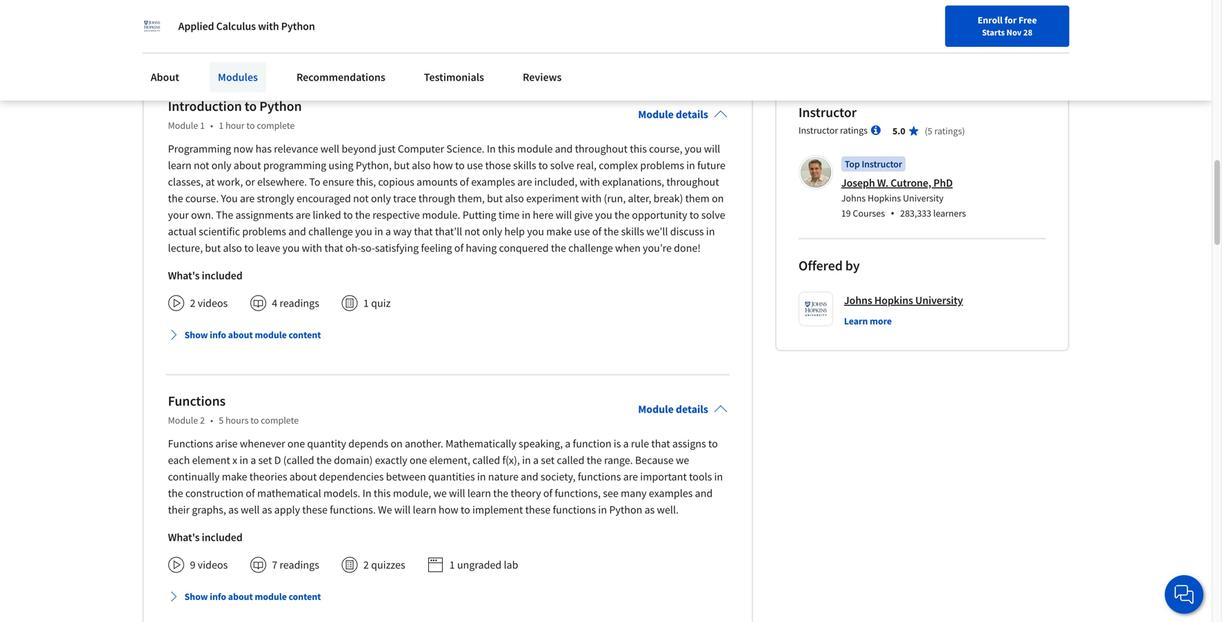 Task type: describe. For each thing, give the bounding box(es) containing it.
provided
[[397, 47, 438, 60]]

python up student
[[282, 0, 314, 2]]

course. inside the programming now has relevance well beyond just computer science. in this module and throughout this course, you will learn not only about programming using python, but also how to use those skills to solve real, complex problems in future classes, at work, or elsewhere. to ensure this, copious amounts of examples are included, with explanations, throughout the course. you are strongly encouraged not only trace through them, but also experiment with (run, alter, break) them on your own. the assignments are linked to the respective module. putting time in here will give you the opportunity to solve actual scientific problems and challenge you in a way that that'll not only help you make use of the skills we'll discuss in lecture, but also to leave you with that oh-so-satisfying feeling of having conquered the challenge when you're done!
[[185, 192, 219, 206]]

1 horizontal spatial develop
[[197, 33, 233, 46]]

1 vertical spatial techniques
[[628, 47, 678, 60]]

readings for python
[[280, 297, 319, 310]]

future
[[697, 159, 725, 173]]

2 horizontal spatial but
[[487, 192, 503, 206]]

done!
[[674, 242, 701, 255]]

science,
[[384, 76, 419, 89]]

of right refresher
[[187, 90, 196, 104]]

you up future at the right top
[[685, 142, 702, 156]]

whenever
[[240, 437, 285, 451]]

in right f(x),
[[522, 454, 531, 468]]

joseph
[[841, 176, 875, 190]]

a right the x
[[250, 454, 256, 468]]

are right the 'you'
[[240, 192, 255, 206]]

help inside the programming now has relevance well beyond just computer science. in this module and throughout this course, you will learn not only about programming using python, but also how to use those skills to solve real, complex problems in future classes, at work, or elsewhere. to ensure this, copious amounts of examples are included, with explanations, throughout the course. you are strongly encouraged not only trace through them, but also experiment with (run, alter, break) them on your own. the assignments are linked to the respective module. putting time in here will give you the opportunity to solve actual scientific problems and challenge you in a way that that'll not only help you make use of the skills we'll discuss in lecture, but also to leave you with that oh-so-satisfying feeling of having conquered the challenge when you're done!
[[504, 225, 525, 239]]

complete inside functions module 2 • 5 hours to complete
[[261, 415, 299, 427]]

a left function
[[565, 437, 571, 451]]

scientific
[[199, 225, 240, 239]]

w.
[[877, 176, 889, 190]]

with up the give
[[581, 192, 602, 206]]

important
[[640, 470, 687, 484]]

in up need
[[628, 62, 637, 75]]

and up included,
[[555, 142, 573, 156]]

world
[[477, 33, 503, 46]]

foundations
[[495, 0, 549, 2]]

will up future at the right top
[[704, 142, 720, 156]]

in down work
[[223, 76, 232, 89]]

you down the (run,
[[595, 208, 612, 222]]

1 horizontal spatial one
[[410, 454, 427, 468]]

python inside functions arise whenever one quantity depends on another.  mathematically speaking, a function is a rule that assigns to each element x in a set d (called the domain) exactly one element, called f(x), in a set called the range. because we continually make theories about dependencies between quantities in nature and society, functions are important tools in the construction of mathematical models. in this module, we will learn the theory of functions, see many examples and their graphs, as well as apply these functions.  we will learn how to implement these functions in python as well.
[[609, 504, 642, 517]]

a down starting
[[650, 76, 655, 89]]

of down the theories
[[246, 487, 255, 501]]

construction
[[185, 487, 244, 501]]

functions.
[[330, 504, 376, 517]]

1 left ungraded
[[449, 559, 455, 573]]

english button
[[922, 0, 1006, 45]]

4
[[272, 297, 277, 310]]

and down tools
[[695, 487, 713, 501]]

2 vertical spatial only
[[482, 225, 502, 239]]

are up if
[[533, 47, 548, 60]]

modules
[[218, 70, 258, 84]]

1 vertical spatial is
[[404, 90, 411, 104]]

will down quantities in the left of the page
[[449, 487, 465, 501]]

in inside the programming now has relevance well beyond just computer science. in this module and throughout this course, you will learn not only about programming using python, but also how to use those skills to solve real, complex problems in future classes, at work, or elsewhere. to ensure this, copious amounts of examples are included, with explanations, throughout the course. you are strongly encouraged not only trace through them, but also experiment with (run, alter, break) them on your own. the assignments are linked to the respective module. putting time in here will give you the opportunity to solve actual scientific problems and challenge you in a way that that'll not only help you make use of the skills we'll discuss in lecture, but also to leave you with that oh-so-satisfying feeling of having conquered the challenge when you're done!
[[487, 142, 496, 156]]

0 vertical spatial challenge
[[308, 225, 353, 239]]

your
[[168, 208, 189, 222]]

2 videos
[[190, 297, 228, 310]]

that inside this course is designed for the python programmer who wants to develop the foundations of calculus to help solve challenging problems as well as the student of mathematics looking to learn the theory and numerical techniques of applied calculus implemented in python. by the end of this course, you will have learned how to apply essential calculus concepts to develop robust python applications that solve a variety of real-world challenges.  video lectures, readings, worked examples, assessments, and python code are all provided in the course. these are used to illustrate techniques to solve equations, work with functions, and compute and apply derivatives and integrals. if you are interested in starting to develop concepts in fields such as applied math, data science, cybersecurity, or artificial intelligence, or just need a refresher of calculus or coding in python, then this course is right for you.
[[358, 33, 377, 46]]

python, inside this course is designed for the python programmer who wants to develop the foundations of calculus to help solve challenging problems as well as the student of mathematics looking to learn the theory and numerical techniques of applied calculus implemented in python. by the end of this course, you will have learned how to apply essential calculus concepts to develop robust python applications that solve a variety of real-world challenges.  video lectures, readings, worked examples, assessments, and python code are all provided in the course. these are used to illustrate techniques to solve equations, work with functions, and compute and apply derivatives and integrals. if you are interested in starting to develop concepts in fields such as applied math, data science, cybersecurity, or artificial intelligence, or just need a refresher of calculus or coding in python, then this course is right for you.
[[292, 90, 327, 104]]

show info about module content for 2
[[184, 591, 321, 604]]

2 vertical spatial problems
[[242, 225, 286, 239]]

and right 'nature'
[[521, 470, 538, 484]]

in right discuss
[[706, 225, 715, 239]]

variety
[[413, 33, 443, 46]]

mathematics
[[353, 4, 411, 17]]

those
[[485, 159, 511, 173]]

in right the x
[[240, 454, 248, 468]]

that right way
[[414, 225, 433, 239]]

0 horizontal spatial we
[[433, 487, 447, 501]]

content for python
[[289, 329, 321, 342]]

1 down introduction
[[200, 119, 205, 132]]

2 vertical spatial develop
[[142, 76, 178, 89]]

about
[[151, 70, 179, 84]]

will inside this course is designed for the python programmer who wants to develop the foundations of calculus to help solve challenging problems as well as the student of mathematics looking to learn the theory and numerical techniques of applied calculus implemented in python. by the end of this course, you will have learned how to apply essential calculus concepts to develop robust python applications that solve a variety of real-world challenges.  video lectures, readings, worked examples, assessments, and python code are all provided in the course. these are used to illustrate techniques to solve equations, work with functions, and compute and apply derivatives and integrals. if you are interested in starting to develop concepts in fields such as applied math, data science, cybersecurity, or artificial intelligence, or just need a refresher of calculus or coding in python, then this course is right for you.
[[463, 18, 478, 31]]

problems inside this course is designed for the python programmer who wants to develop the foundations of calculus to help solve challenging problems as well as the student of mathematics looking to learn the theory and numerical techniques of applied calculus implemented in python. by the end of this course, you will have learned how to apply essential calculus concepts to develop robust python applications that solve a variety of real-world challenges.  video lectures, readings, worked examples, assessments, and python code are all provided in the course. these are used to illustrate techniques to solve equations, work with functions, and compute and apply derivatives and integrals. if you are interested in starting to develop concepts in fields such as applied math, data science, cybersecurity, or artificial intelligence, or just need a refresher of calculus or coding in python, then this course is right for you.
[[196, 4, 239, 17]]

you up real-
[[444, 18, 460, 31]]

learn up "implement"
[[467, 487, 491, 501]]

x
[[232, 454, 237, 468]]

to inside functions module 2 • 5 hours to complete
[[251, 415, 259, 427]]

recommendations link
[[288, 62, 394, 92]]

and down python.
[[289, 47, 306, 60]]

1 horizontal spatial apply
[[393, 62, 418, 75]]

python down applications
[[309, 47, 341, 60]]

starts
[[982, 27, 1005, 38]]

2 vertical spatial for
[[437, 90, 450, 104]]

content for 2
[[289, 591, 321, 604]]

)
[[962, 125, 965, 137]]

1 horizontal spatial ratings
[[934, 125, 962, 137]]

show info about module content button for 2
[[162, 585, 326, 610]]

on inside functions arise whenever one quantity depends on another.  mathematically speaking, a function is a rule that assigns to each element x in a set d (called the domain) exactly one element, called f(x), in a set called the range. because we continually make theories about dependencies between quantities in nature and society, functions are important tools in the construction of mathematical models. in this module, we will learn the theory of functions, see many examples and their graphs, as well as apply these functions.  we will learn how to implement these functions in python as well.
[[391, 437, 403, 451]]

and up cybersecurity, on the top left of page
[[471, 62, 489, 75]]

nov
[[1006, 27, 1022, 38]]

programming
[[168, 142, 231, 156]]

1 horizontal spatial only
[[371, 192, 391, 206]]

derivatives
[[420, 62, 469, 75]]

designed
[[206, 0, 247, 2]]

that left oh-
[[324, 242, 343, 255]]

0 horizontal spatial calculus
[[216, 19, 256, 33]]

instructor for instructor ratings
[[798, 124, 838, 137]]

illustrate
[[586, 47, 626, 60]]

are up intelligence,
[[563, 62, 577, 75]]

functions, inside this course is designed for the python programmer who wants to develop the foundations of calculus to help solve challenging problems as well as the student of mathematics looking to learn the theory and numerical techniques of applied calculus implemented in python. by the end of this course, you will have learned how to apply essential calculus concepts to develop robust python applications that solve a variety of real-world challenges.  video lectures, readings, worked examples, assessments, and python code are all provided in the course. these are used to illustrate techniques to solve equations, work with functions, and compute and apply derivatives and integrals. if you are interested in starting to develop concepts in fields such as applied math, data science, cybersecurity, or artificial intelligence, or just need a refresher of calculus or coding in python, then this course is right for you.
[[264, 62, 309, 75]]

compute
[[331, 62, 371, 75]]

1 left quiz
[[363, 297, 369, 310]]

1 vertical spatial applied
[[297, 76, 330, 89]]

of down programmer
[[341, 4, 350, 17]]

testimonials link
[[416, 62, 492, 92]]

instructor ratings
[[798, 124, 868, 137]]

calculus up "readings,"
[[644, 18, 680, 31]]

implemented
[[217, 18, 277, 31]]

1 horizontal spatial but
[[394, 159, 410, 173]]

oh-
[[345, 242, 361, 255]]

domain)
[[334, 454, 373, 468]]

learn inside the programming now has relevance well beyond just computer science. in this module and throughout this course, you will learn not only about programming using python, but also how to use those skills to solve real, complex problems in future classes, at work, or elsewhere. to ensure this, copious amounts of examples are included, with explanations, throughout the course. you are strongly encouraged not only trace through them, but also experiment with (run, alter, break) them on your own. the assignments are linked to the respective module. putting time in here will give you the opportunity to solve actual scientific problems and challenge you in a way that that'll not only help you make use of the skills we'll discuss in lecture, but also to leave you with that oh-so-satisfying feeling of having conquered the challenge when you're done!
[[168, 159, 191, 173]]

a up the provided
[[405, 33, 410, 46]]

more for learn more
[[870, 315, 892, 328]]

2 horizontal spatial problems
[[640, 159, 684, 173]]

calculus down modules
[[198, 90, 234, 104]]

feeling
[[421, 242, 452, 255]]

0 vertical spatial techniques
[[603, 4, 653, 17]]

leave
[[256, 242, 280, 255]]

end
[[358, 18, 375, 31]]

just inside this course is designed for the python programmer who wants to develop the foundations of calculus to help solve challenging problems as well as the student of mathematics looking to learn the theory and numerical techniques of applied calculus implemented in python. by the end of this course, you will have learned how to apply essential calculus concepts to develop robust python applications that solve a variety of real-world challenges.  video lectures, readings, worked examples, assessments, and python code are all provided in the course. these are used to illustrate techniques to solve equations, work with functions, and compute and apply derivatives and integrals. if you are interested in starting to develop concepts in fields such as applied math, data science, cybersecurity, or artificial intelligence, or just need a refresher of calculus or coding in python, then this course is right for you.
[[606, 76, 622, 89]]

module down need
[[638, 108, 674, 122]]

courses
[[853, 207, 885, 220]]

with up the assessments,
[[258, 19, 279, 33]]

2 called from the left
[[557, 454, 584, 468]]

0 vertical spatial apply
[[575, 18, 599, 31]]

learners
[[933, 207, 966, 220]]

solve up all
[[379, 33, 402, 46]]

hopkins inside 'link'
[[874, 294, 913, 308]]

show info about module content button for python
[[162, 323, 326, 348]]

read
[[142, 43, 166, 56]]

python down student
[[281, 19, 315, 33]]

explanations,
[[602, 175, 664, 189]]

5 inside functions module 2 • 5 hours to complete
[[219, 415, 224, 427]]

to
[[309, 175, 320, 189]]

0 vertical spatial we
[[676, 454, 689, 468]]

of down mathematics
[[378, 18, 387, 31]]

solve up included,
[[550, 159, 574, 173]]

equations,
[[168, 62, 215, 75]]

their
[[168, 504, 190, 517]]

just inside the programming now has relevance well beyond just computer science. in this module and throughout this course, you will learn not only about programming using python, but also how to use those skills to solve real, complex problems in future classes, at work, or elsewhere. to ensure this, copious amounts of examples are included, with explanations, throughout the course. you are strongly encouraged not only trace through them, but also experiment with (run, alter, break) them on your own. the assignments are linked to the respective module. putting time in here will give you the opportunity to solve actual scientific problems and challenge you in a way that that'll not only help you make use of the skills we'll discuss in lecture, but also to leave you with that oh-so-satisfying feeling of having conquered the challenge when you're done!
[[379, 142, 396, 156]]

this up complex
[[630, 142, 647, 156]]

0 vertical spatial also
[[412, 159, 431, 173]]

a down the speaking,
[[533, 454, 539, 468]]

free
[[1019, 14, 1037, 26]]

in left python.
[[280, 18, 288, 31]]

show info about module content for python
[[184, 329, 321, 342]]

apply inside functions arise whenever one quantity depends on another.  mathematically speaking, a function is a rule that assigns to each element x in a set d (called the domain) exactly one element, called f(x), in a set called the range. because we continually make theories about dependencies between quantities in nature and society, functions are important tools in the construction of mathematical models. in this module, we will learn the theory of functions, see many examples and their graphs, as well as apply these functions.  we will learn how to implement these functions in python as well.
[[274, 504, 300, 517]]

solve up essential
[[637, 0, 660, 2]]

offered by
[[798, 257, 860, 275]]

numerical
[[555, 4, 600, 17]]

discuss
[[670, 225, 704, 239]]

in right tools
[[714, 470, 723, 484]]

conquered
[[499, 242, 549, 255]]

• inside introduction to python module 1 • 1 hour to complete
[[210, 119, 213, 132]]

module up rule
[[638, 403, 674, 417]]

this down mathematics
[[390, 18, 406, 31]]

1 set from the left
[[258, 454, 272, 468]]

videos for to
[[198, 297, 228, 310]]

of up "readings,"
[[655, 4, 664, 17]]

and down all
[[374, 62, 391, 75]]

learn down "module,"
[[413, 504, 436, 517]]

or down integrals. at the top left of the page
[[487, 76, 497, 89]]

or down interested
[[593, 76, 603, 89]]

1 horizontal spatial throughout
[[666, 175, 719, 189]]

theory inside this course is designed for the python programmer who wants to develop the foundations of calculus to help solve challenging problems as well as the student of mathematics looking to learn the theory and numerical techniques of applied calculus implemented in python. by the end of this course, you will have learned how to apply essential calculus concepts to develop robust python applications that solve a variety of real-world challenges.  video lectures, readings, worked examples, assessments, and python code are all provided in the course. these are used to illustrate techniques to solve equations, work with functions, and compute and apply derivatives and integrals. if you are interested in starting to develop concepts in fields such as applied math, data science, cybersecurity, or artificial intelligence, or just need a refresher of calculus or coding in python, then this course is right for you.
[[504, 4, 533, 17]]

this down data
[[352, 90, 369, 104]]

are left all
[[367, 47, 382, 60]]

1 vertical spatial use
[[574, 225, 590, 239]]

putting
[[463, 208, 496, 222]]

included for module
[[202, 531, 242, 545]]

applied calculus with python
[[178, 19, 315, 33]]

0 vertical spatial for
[[249, 0, 262, 2]]

of up numerical
[[552, 0, 561, 2]]

2 vertical spatial but
[[205, 242, 221, 255]]

challenging
[[142, 4, 193, 17]]

28
[[1023, 27, 1032, 38]]

many
[[621, 487, 647, 501]]

2 horizontal spatial also
[[505, 192, 524, 206]]

in left "here"
[[522, 208, 531, 222]]

or down fields
[[237, 90, 247, 104]]

wants
[[398, 0, 425, 2]]

help inside this course is designed for the python programmer who wants to develop the foundations of calculus to help solve challenging problems as well as the student of mathematics looking to learn the theory and numerical techniques of applied calculus implemented in python. by the end of this course, you will have learned how to apply essential calculus concepts to develop robust python applications that solve a variety of real-world challenges.  video lectures, readings, worked examples, assessments, and python code are all provided in the course. these are used to illustrate techniques to solve equations, work with functions, and compute and apply derivatives and integrals. if you are interested in starting to develop concepts in fields such as applied math, data science, cybersecurity, or artificial intelligence, or just need a refresher of calculus or coding in python, then this course is right for you.
[[615, 0, 635, 2]]

used
[[550, 47, 572, 60]]

what's for to
[[168, 269, 200, 283]]

in up "derivatives" at top left
[[440, 47, 448, 60]]

this inside functions arise whenever one quantity depends on another.  mathematically speaking, a function is a rule that assigns to each element x in a set d (called the domain) exactly one element, called f(x), in a set called the range. because we continually make theories about dependencies between quantities in nature and society, functions are important tools in the construction of mathematical models. in this module, we will learn the theory of functions, see many examples and their graphs, as well as apply these functions.  we will learn how to implement these functions in python as well.
[[374, 487, 391, 501]]

university inside top instructor joseph w. cutrone, phd johns hopkins university 19 courses • 283,333 learners
[[903, 192, 944, 205]]

quizzes
[[371, 559, 405, 573]]

of left real-
[[445, 33, 454, 46]]

info for module
[[210, 591, 226, 604]]

0 horizontal spatial also
[[223, 242, 242, 255]]

module details for functions
[[638, 403, 708, 417]]

for inside enroll for free starts nov 28
[[1004, 14, 1017, 26]]

interested
[[580, 62, 626, 75]]

about inside functions arise whenever one quantity depends on another.  mathematically speaking, a function is a rule that assigns to each element x in a set d (called the domain) exactly one element, called f(x), in a set called the range. because we continually make theories about dependencies between quantities in nature and society, functions are important tools in the construction of mathematical models. in this module, we will learn the theory of functions, see many examples and their graphs, as well as apply these functions.  we will learn how to implement these functions in python as well.
[[289, 470, 317, 484]]

course, inside this course is designed for the python programmer who wants to develop the foundations of calculus to help solve challenging problems as well as the student of mathematics looking to learn the theory and numerical techniques of applied calculus implemented in python. by the end of this course, you will have learned how to apply essential calculus concepts to develop robust python applications that solve a variety of real-world challenges.  video lectures, readings, worked examples, assessments, and python code are all provided in the course. these are used to illustrate techniques to solve equations, work with functions, and compute and apply derivatives and integrals. if you are interested in starting to develop concepts in fields such as applied math, data science, cybersecurity, or artificial intelligence, or just need a refresher of calculus or coding in python, then this course is right for you.
[[408, 18, 441, 31]]

using
[[329, 159, 353, 173]]

you right if
[[544, 62, 560, 75]]

this up those
[[498, 142, 515, 156]]

joseph w. cutrone, phd image
[[801, 157, 831, 188]]

will right we
[[394, 504, 411, 517]]

because
[[635, 454, 674, 468]]

0 horizontal spatial only
[[211, 159, 231, 173]]

0 horizontal spatial applied
[[142, 18, 176, 31]]

1 horizontal spatial 5
[[928, 125, 932, 137]]

satisfying
[[375, 242, 419, 255]]

2 horizontal spatial develop
[[439, 0, 475, 2]]

joseph w. cutrone, phd link
[[841, 176, 953, 190]]

english
[[947, 16, 981, 29]]

you.
[[453, 90, 472, 104]]

applications
[[302, 33, 356, 46]]

0 horizontal spatial one
[[287, 437, 305, 451]]

with down linked
[[302, 242, 322, 255]]

1 vertical spatial challenge
[[568, 242, 613, 255]]

beyond
[[342, 142, 376, 156]]

1 horizontal spatial skills
[[621, 225, 644, 239]]

you right leave
[[282, 242, 300, 255]]

module inside introduction to python module 1 • 1 hour to complete
[[168, 119, 198, 132]]

0 horizontal spatial course
[[163, 0, 194, 2]]

and down assignments
[[288, 225, 306, 239]]

who
[[376, 0, 396, 2]]

will left the give
[[556, 208, 572, 222]]

in left future at the right top
[[686, 159, 695, 173]]

this,
[[356, 175, 376, 189]]

2 these from the left
[[525, 504, 551, 517]]

0 vertical spatial skills
[[513, 159, 536, 173]]

having
[[466, 242, 497, 255]]

calculus up the examples,
[[178, 18, 214, 31]]

all
[[385, 47, 395, 60]]

we'll
[[646, 225, 668, 239]]

you down "here"
[[527, 225, 544, 239]]

(called
[[283, 454, 314, 468]]

functions for arise
[[168, 437, 213, 451]]

f(x),
[[502, 454, 520, 468]]

of down "that'll"
[[454, 242, 464, 255]]

introduction to python module 1 • 1 hour to complete
[[168, 98, 302, 132]]

you up so-
[[355, 225, 372, 239]]

way
[[393, 225, 412, 239]]

0 vertical spatial functions
[[578, 470, 621, 484]]

fields
[[234, 76, 258, 89]]

in down such
[[282, 90, 290, 104]]

0 vertical spatial throughout
[[575, 142, 628, 156]]

are left linked
[[296, 208, 310, 222]]

module inside functions module 2 • 5 hours to complete
[[168, 415, 198, 427]]

own.
[[191, 208, 214, 222]]

1 vertical spatial functions
[[553, 504, 596, 517]]

chat with us image
[[1173, 584, 1195, 606]]

between
[[386, 470, 426, 484]]

what's included for to
[[168, 269, 242, 283]]

looking
[[414, 4, 447, 17]]

show for module
[[184, 591, 208, 604]]

theories
[[249, 470, 287, 484]]

what's included for module
[[168, 531, 242, 545]]

you're
[[643, 242, 672, 255]]

1 called from the left
[[472, 454, 500, 468]]

make inside functions arise whenever one quantity depends on another.  mathematically speaking, a function is a rule that assigns to each element x in a set d (called the domain) exactly one element, called f(x), in a set called the range. because we continually make theories about dependencies between quantities in nature and society, functions are important tools in the construction of mathematical models. in this module, we will learn the theory of functions, see many examples and their graphs, as well as apply these functions.  we will learn how to implement these functions in python as well.
[[222, 470, 247, 484]]

course. inside this course is designed for the python programmer who wants to develop the foundations of calculus to help solve challenging problems as well as the student of mathematics looking to learn the theory and numerical techniques of applied calculus implemented in python. by the end of this course, you will have learned how to apply essential calculus concepts to develop robust python applications that solve a variety of real-world challenges.  video lectures, readings, worked examples, assessments, and python code are all provided in the course. these are used to illustrate techniques to solve equations, work with functions, and compute and apply derivatives and integrals. if you are interested in starting to develop concepts in fields such as applied math, data science, cybersecurity, or artificial intelligence, or just need a refresher of calculus or coding in python, then this course is right for you.
[[468, 47, 501, 60]]

0 vertical spatial concepts
[[142, 33, 183, 46]]

johns hopkins university image
[[142, 17, 162, 36]]

python inside introduction to python module 1 • 1 hour to complete
[[259, 98, 302, 115]]

enroll for free starts nov 28
[[978, 14, 1037, 38]]

in up so-
[[374, 225, 383, 239]]

by
[[327, 18, 338, 31]]

enroll
[[978, 14, 1003, 26]]

in inside functions arise whenever one quantity depends on another.  mathematically speaking, a function is a rule that assigns to each element x in a set d (called the domain) exactly one element, called f(x), in a set called the range. because we continually make theories about dependencies between quantities in nature and society, functions are important tools in the construction of mathematical models. in this module, we will learn the theory of functions, see many examples and their graphs, as well as apply these functions.  we will learn how to implement these functions in python as well.
[[362, 487, 371, 501]]



Task type: locate. For each thing, give the bounding box(es) containing it.
worked
[[142, 47, 176, 60]]

more for read more
[[169, 43, 194, 56]]

module inside the programming now has relevance well beyond just computer science. in this module and throughout this course, you will learn not only about programming using python, but also how to use those skills to solve real, complex problems in future classes, at work, or elsewhere. to ensure this, copious amounts of examples are included, with explanations, throughout the course. you are strongly encouraged not only trace through them, but also experiment with (run, alter, break) them on your own. the assignments are linked to the respective module. putting time in here will give you the opportunity to solve actual scientific problems and challenge you in a way that that'll not only help you make use of the skills we'll discuss in lecture, but also to leave you with that oh-so-satisfying feeling of having conquered the challenge when you're done!
[[517, 142, 553, 156]]

• down introduction
[[210, 119, 213, 132]]

that inside functions arise whenever one quantity depends on another.  mathematically speaking, a function is a rule that assigns to each element x in a set d (called the domain) exactly one element, called f(x), in a set called the range. because we continually make theories about dependencies between quantities in nature and society, functions are important tools in the construction of mathematical models. in this module, we will learn the theory of functions, see many examples and their graphs, as well as apply these functions.  we will learn how to implement these functions in python as well.
[[651, 437, 670, 451]]

depends
[[348, 437, 388, 451]]

these down mathematical
[[302, 504, 328, 517]]

make inside the programming now has relevance well beyond just computer science. in this module and throughout this course, you will learn not only about programming using python, but also how to use those skills to solve real, complex problems in future classes, at work, or elsewhere. to ensure this, copious amounts of examples are included, with explanations, throughout the course. you are strongly encouraged not only trace through them, but also experiment with (run, alter, break) them on your own. the assignments are linked to the respective module. putting time in here will give you the opportunity to solve actual scientific problems and challenge you in a way that that'll not only help you make use of the skills we'll discuss in lecture, but also to leave you with that oh-so-satisfying feeling of having conquered the challenge when you're done!
[[546, 225, 572, 239]]

1 included from the top
[[202, 269, 242, 283]]

applied up then at the left of page
[[297, 76, 330, 89]]

applied down challenging at the top left of page
[[142, 18, 176, 31]]

on
[[712, 192, 724, 206], [391, 437, 403, 451]]

challenge
[[308, 225, 353, 239], [568, 242, 613, 255]]

one up (called
[[287, 437, 305, 451]]

top instructor joseph w. cutrone, phd johns hopkins university 19 courses • 283,333 learners
[[841, 158, 966, 221]]

examples inside functions arise whenever one quantity depends on another.  mathematically speaking, a function is a rule that assigns to each element x in a set d (called the domain) exactly one element, called f(x), in a set called the range. because we continually make theories about dependencies between quantities in nature and society, functions are important tools in the construction of mathematical models. in this module, we will learn the theory of functions, see many examples and their graphs, as well as apply these functions.  we will learn how to implement these functions in python as well.
[[649, 487, 693, 501]]

programming now has relevance well beyond just computer science. in this module and throughout this course, you will learn not only about programming using python, but also how to use those skills to solve real, complex problems in future classes, at work, or elsewhere. to ensure this, copious amounts of examples are included, with explanations, throughout the course. you are strongly encouraged not only trace through them, but also experiment with (run, alter, break) them on your own. the assignments are linked to the respective module. putting time in here will give you the opportunity to solve actual scientific problems and challenge you in a way that that'll not only help you make use of the skills we'll discuss in lecture, but also to leave you with that oh-so-satisfying feeling of having conquered the challenge when you're done!
[[168, 142, 725, 255]]

0 horizontal spatial is
[[196, 0, 203, 2]]

2 inside functions module 2 • 5 hours to complete
[[200, 415, 205, 427]]

show notifications image
[[1026, 17, 1042, 34]]

course up challenging at the top left of page
[[163, 0, 194, 2]]

quantity
[[307, 437, 346, 451]]

1 videos from the top
[[198, 297, 228, 310]]

0 horizontal spatial not
[[194, 159, 209, 173]]

essential
[[602, 18, 641, 31]]

introduction
[[168, 98, 242, 115]]

1 vertical spatial 2
[[200, 415, 205, 427]]

video
[[560, 33, 586, 46]]

how down quantities in the left of the page
[[439, 504, 458, 517]]

how inside functions arise whenever one quantity depends on another.  mathematically speaking, a function is a rule that assigns to each element x in a set d (called the domain) exactly one element, called f(x), in a set called the range. because we continually make theories about dependencies between quantities in nature and society, functions are important tools in the construction of mathematical models. in this module, we will learn the theory of functions, see many examples and their graphs, as well as apply these functions.  we will learn how to implement these functions in python as well.
[[439, 504, 458, 517]]

0 horizontal spatial ratings
[[840, 124, 868, 137]]

well.
[[657, 504, 679, 517]]

python.
[[290, 18, 325, 31]]

quantities
[[428, 470, 475, 484]]

2 horizontal spatial is
[[614, 437, 621, 451]]

complex
[[599, 159, 638, 173]]

1 vertical spatial theory
[[511, 487, 541, 501]]

0 vertical spatial module
[[517, 142, 553, 156]]

1 what's included from the top
[[168, 269, 242, 283]]

2 left quizzes
[[363, 559, 369, 573]]

9
[[190, 559, 195, 573]]

0 horizontal spatial challenge
[[308, 225, 353, 239]]

0 horizontal spatial 2
[[190, 297, 195, 310]]

1 horizontal spatial set
[[541, 454, 555, 468]]

module up programming
[[168, 119, 198, 132]]

0 vertical spatial course,
[[408, 18, 441, 31]]

lectures,
[[588, 33, 626, 46]]

theory down foundations
[[504, 4, 533, 17]]

calculus inside this course is designed for the python programmer who wants to develop the foundations of calculus to help solve challenging problems as well as the student of mathematics looking to learn the theory and numerical techniques of applied calculus implemented in python. by the end of this course, you will have learned how to apply essential calculus concepts to develop robust python applications that solve a variety of real-world challenges.  video lectures, readings, worked examples, assessments, and python code are all provided in the course. these are used to illustrate techniques to solve equations, work with functions, and compute and apply derivatives and integrals. if you are interested in starting to develop concepts in fields such as applied math, data science, cybersecurity, or artificial intelligence, or just need a refresher of calculus or coding in python, then this course is right for you.
[[563, 0, 601, 2]]

of down society,
[[543, 487, 552, 501]]

course, up the explanations,
[[649, 142, 682, 156]]

1 show info about module content from the top
[[184, 329, 321, 342]]

this up we
[[374, 487, 391, 501]]

more inside 'button'
[[870, 315, 892, 328]]

included,
[[534, 175, 577, 189]]

is up 'range.'
[[614, 437, 621, 451]]

2 info from the top
[[210, 591, 226, 604]]

about link
[[142, 62, 188, 92]]

models.
[[323, 487, 360, 501]]

for up implemented at top left
[[249, 0, 262, 2]]

0 vertical spatial theory
[[504, 4, 533, 17]]

details for introduction to python
[[676, 108, 708, 122]]

to
[[427, 0, 437, 2], [603, 0, 612, 2], [449, 4, 458, 17], [563, 18, 572, 31], [185, 33, 194, 46], [574, 47, 584, 60], [680, 47, 689, 60], [676, 62, 685, 75], [245, 98, 257, 115], [246, 119, 255, 132], [455, 159, 465, 173], [538, 159, 548, 173], [343, 208, 353, 222], [690, 208, 699, 222], [244, 242, 254, 255], [251, 415, 259, 427], [708, 437, 718, 451], [461, 504, 470, 517]]

on up exactly
[[391, 437, 403, 451]]

course. down world
[[468, 47, 501, 60]]

for down cybersecurity, on the top left of page
[[437, 90, 450, 104]]

module details up assigns
[[638, 403, 708, 417]]

functions, down society,
[[555, 487, 601, 501]]

• inside functions module 2 • 5 hours to complete
[[210, 415, 213, 427]]

content down 4 readings
[[289, 329, 321, 342]]

1 horizontal spatial make
[[546, 225, 572, 239]]

element
[[192, 454, 230, 468]]

0 horizontal spatial skills
[[513, 159, 536, 173]]

make down "here"
[[546, 225, 572, 239]]

throughout up real,
[[575, 142, 628, 156]]

( 5 ratings )
[[925, 125, 965, 137]]

and down applications
[[311, 62, 328, 75]]

None search field
[[197, 9, 528, 36]]

1 vertical spatial show info about module content
[[184, 591, 321, 604]]

1 vertical spatial •
[[890, 206, 895, 221]]

not down this,
[[353, 192, 369, 206]]

are
[[367, 47, 382, 60], [533, 47, 548, 60], [563, 62, 577, 75], [517, 175, 532, 189], [240, 192, 255, 206], [296, 208, 310, 222], [623, 470, 638, 484]]

more right learn
[[870, 315, 892, 328]]

course, inside the programming now has relevance well beyond just computer science. in this module and throughout this course, you will learn not only about programming using python, but also how to use those skills to solve real, complex problems in future classes, at work, or elsewhere. to ensure this, copious amounts of examples are included, with explanations, throughout the course. you are strongly encouraged not only trace through them, but also experiment with (run, alter, break) them on your own. the assignments are linked to the respective module. putting time in here will give you the opportunity to solve actual scientific problems and challenge you in a way that that'll not only help you make use of the skills we'll discuss in lecture, but also to leave you with that oh-so-satisfying feeling of having conquered the challenge when you're done!
[[649, 142, 682, 156]]

python,
[[292, 90, 327, 104], [356, 159, 392, 173]]

0 vertical spatial problems
[[196, 4, 239, 17]]

1 vertical spatial show
[[184, 591, 208, 604]]

0 vertical spatial make
[[546, 225, 572, 239]]

2 for 2 videos
[[190, 297, 195, 310]]

2 set from the left
[[541, 454, 555, 468]]

0 vertical spatial module details
[[638, 108, 708, 122]]

1 show info about module content button from the top
[[162, 323, 326, 348]]

0 vertical spatial content
[[289, 329, 321, 342]]

1 horizontal spatial challenge
[[568, 242, 613, 255]]

reviews
[[523, 70, 562, 84]]

1 vertical spatial hopkins
[[874, 294, 913, 308]]

relevance
[[274, 142, 318, 156]]

integrals.
[[491, 62, 533, 75]]

instructor
[[798, 104, 857, 121], [798, 124, 838, 137], [862, 158, 902, 170]]

2 details from the top
[[676, 403, 708, 417]]

0 vertical spatial readings
[[280, 297, 319, 310]]

1 horizontal spatial functions,
[[555, 487, 601, 501]]

readings for 2
[[280, 559, 319, 573]]

calculus up numerical
[[563, 0, 601, 2]]

show info about module content
[[184, 329, 321, 342], [184, 591, 321, 604]]

(
[[925, 125, 928, 137]]

0 vertical spatial well
[[254, 4, 272, 17]]

0 horizontal spatial just
[[379, 142, 396, 156]]

0 vertical spatial info
[[210, 329, 226, 342]]

1 horizontal spatial course
[[371, 90, 402, 104]]

use down the give
[[574, 225, 590, 239]]

well down the theories
[[241, 504, 260, 517]]

testimonials
[[424, 70, 484, 84]]

functions inside functions module 2 • 5 hours to complete
[[168, 393, 226, 410]]

or inside the programming now has relevance well beyond just computer science. in this module and throughout this course, you will learn not only about programming using python, but also how to use those skills to solve real, complex problems in future classes, at work, or elsewhere. to ensure this, copious amounts of examples are included, with explanations, throughout the course. you are strongly encouraged not only trace through them, but also experiment with (run, alter, break) them on your own. the assignments are linked to the respective module. putting time in here will give you the opportunity to solve actual scientific problems and challenge you in a way that that'll not only help you make use of the skills we'll discuss in lecture, but also to leave you with that oh-so-satisfying feeling of having conquered the challenge when you're done!
[[245, 175, 255, 189]]

included for to
[[202, 269, 242, 283]]

1 vertical spatial module details
[[638, 403, 708, 417]]

on inside the programming now has relevance well beyond just computer science. in this module and throughout this course, you will learn not only about programming using python, but also how to use those skills to solve real, complex problems in future classes, at work, or elsewhere. to ensure this, copious amounts of examples are included, with explanations, throughout the course. you are strongly encouraged not only trace through them, but also experiment with (run, alter, break) them on your own. the assignments are linked to the respective module. putting time in here will give you the opportunity to solve actual scientific problems and challenge you in a way that that'll not only help you make use of the skills we'll discuss in lecture, but also to leave you with that oh-so-satisfying feeling of having conquered the challenge when you're done!
[[712, 192, 724, 206]]

reviews link
[[514, 62, 570, 92]]

well inside the programming now has relevance well beyond just computer science. in this module and throughout this course, you will learn not only about programming using python, but also how to use those skills to solve real, complex problems in future classes, at work, or elsewhere. to ensure this, copious amounts of examples are included, with explanations, throughout the course. you are strongly encouraged not only trace through them, but also experiment with (run, alter, break) them on your own. the assignments are linked to the respective module. putting time in here will give you the opportunity to solve actual scientific problems and challenge you in a way that that'll not only help you make use of the skills we'll discuss in lecture, but also to leave you with that oh-so-satisfying feeling of having conquered the challenge when you're done!
[[320, 142, 339, 156]]

amounts
[[417, 175, 458, 189]]

2
[[190, 297, 195, 310], [200, 415, 205, 427], [363, 559, 369, 573]]

details for functions
[[676, 403, 708, 417]]

recommendations
[[296, 70, 385, 84]]

what's down lecture,
[[168, 269, 200, 283]]

1 horizontal spatial problems
[[242, 225, 286, 239]]

2 for 2 quizzes
[[363, 559, 369, 573]]

0 horizontal spatial on
[[391, 437, 403, 451]]

instructor inside top instructor joseph w. cutrone, phd johns hopkins university 19 courses • 283,333 learners
[[862, 158, 902, 170]]

throughout
[[575, 142, 628, 156], [666, 175, 719, 189]]

concepts down the equations,
[[181, 76, 221, 89]]

1 content from the top
[[289, 329, 321, 342]]

science.
[[446, 142, 485, 156]]

develop up the looking
[[439, 0, 475, 2]]

a left rule
[[623, 437, 629, 451]]

1 horizontal spatial course.
[[468, 47, 501, 60]]

1 horizontal spatial on
[[712, 192, 724, 206]]

2 show info about module content from the top
[[184, 591, 321, 604]]

1 show from the top
[[184, 329, 208, 342]]

johns inside top instructor joseph w. cutrone, phd johns hopkins university 19 courses • 283,333 learners
[[841, 192, 866, 205]]

complete inside introduction to python module 1 • 1 hour to complete
[[257, 119, 295, 132]]

2 down lecture,
[[190, 297, 195, 310]]

2 horizontal spatial not
[[464, 225, 480, 239]]

develop up the examples,
[[197, 33, 233, 46]]

0 vertical spatial more
[[169, 43, 194, 56]]

that up the because
[[651, 437, 670, 451]]

content down 7 readings
[[289, 591, 321, 604]]

in up those
[[487, 142, 496, 156]]

arise
[[215, 437, 238, 451]]

python, inside the programming now has relevance well beyond just computer science. in this module and throughout this course, you will learn not only about programming using python, but also how to use those skills to solve real, complex problems in future classes, at work, or elsewhere. to ensure this, copious amounts of examples are included, with explanations, throughout the course. you are strongly encouraged not only trace through them, but also experiment with (run, alter, break) them on your own. the assignments are linked to the respective module. putting time in here will give you the opportunity to solve actual scientific problems and challenge you in a way that that'll not only help you make use of the skills we'll discuss in lecture, but also to leave you with that oh-so-satisfying feeling of having conquered the challenge when you're done!
[[356, 159, 392, 173]]

1 vertical spatial for
[[1004, 14, 1017, 26]]

society,
[[541, 470, 576, 484]]

1 readings from the top
[[280, 297, 319, 310]]

5.0
[[892, 125, 905, 137]]

a inside the programming now has relevance well beyond just computer science. in this module and throughout this course, you will learn not only about programming using python, but also how to use those skills to solve real, complex problems in future classes, at work, or elsewhere. to ensure this, copious amounts of examples are included, with explanations, throughout the course. you are strongly encouraged not only trace through them, but also experiment with (run, alter, break) them on your own. the assignments are linked to the respective module. putting time in here will give you the opportunity to solve actual scientific problems and challenge you in a way that that'll not only help you make use of the skills we'll discuss in lecture, but also to leave you with that oh-so-satisfying feeling of having conquered the challenge when you're done!
[[385, 225, 391, 239]]

only up work, on the left of page
[[211, 159, 231, 173]]

programming
[[263, 159, 326, 173]]

course, up variety
[[408, 18, 441, 31]]

included
[[202, 269, 242, 283], [202, 531, 242, 545]]

examples,
[[179, 47, 224, 60]]

0 vertical spatial 2
[[190, 297, 195, 310]]

hopkins inside top instructor joseph w. cutrone, phd johns hopkins university 19 courses • 283,333 learners
[[868, 192, 901, 205]]

2 vertical spatial how
[[439, 504, 458, 517]]

challenges.
[[505, 33, 555, 46]]

exactly
[[375, 454, 407, 468]]

0 vertical spatial is
[[196, 0, 203, 2]]

1 left hour
[[219, 119, 224, 132]]

0 vertical spatial course.
[[468, 47, 501, 60]]

videos down lecture,
[[198, 297, 228, 310]]

see
[[603, 487, 618, 501]]

1 vertical spatial complete
[[261, 415, 299, 427]]

2 vertical spatial instructor
[[862, 158, 902, 170]]

2 included from the top
[[202, 531, 242, 545]]

0 horizontal spatial these
[[302, 504, 328, 517]]

the
[[265, 0, 279, 2], [477, 0, 492, 2], [287, 4, 302, 17], [487, 4, 501, 17], [341, 18, 356, 31], [451, 47, 466, 60], [168, 192, 183, 206], [355, 208, 370, 222], [614, 208, 630, 222], [604, 225, 619, 239], [551, 242, 566, 255], [316, 454, 332, 468], [587, 454, 602, 468], [168, 487, 183, 501], [493, 487, 508, 501]]

1 horizontal spatial examples
[[649, 487, 693, 501]]

and
[[536, 4, 553, 17], [289, 47, 306, 60], [311, 62, 328, 75], [374, 62, 391, 75], [471, 62, 489, 75], [555, 142, 573, 156], [288, 225, 306, 239], [521, 470, 538, 484], [695, 487, 713, 501]]

0 horizontal spatial python,
[[292, 90, 327, 104]]

you
[[221, 192, 238, 206]]

encouraged
[[297, 192, 351, 206]]

1 what's from the top
[[168, 269, 200, 283]]

1 module details from the top
[[638, 108, 708, 122]]

skills right those
[[513, 159, 536, 173]]

python down python.
[[267, 33, 299, 46]]

what's included up 9 videos
[[168, 531, 242, 545]]

1 info from the top
[[210, 329, 226, 342]]

1 vertical spatial not
[[353, 192, 369, 206]]

learn more button
[[844, 315, 892, 328]]

functions, up such
[[264, 62, 309, 75]]

readings,
[[629, 33, 670, 46]]

what's included
[[168, 269, 242, 283], [168, 531, 242, 545]]

1 vertical spatial make
[[222, 470, 247, 484]]

if
[[535, 62, 541, 75]]

then
[[329, 90, 350, 104]]

we
[[378, 504, 392, 517]]

module details for introduction to python
[[638, 108, 708, 122]]

rule
[[631, 437, 649, 451]]

0 vertical spatial calculus
[[563, 0, 601, 2]]

2 vertical spatial not
[[464, 225, 480, 239]]

2 content from the top
[[289, 591, 321, 604]]

applied
[[178, 19, 214, 33]]

2 what's from the top
[[168, 531, 200, 545]]

show down "9"
[[184, 591, 208, 604]]

functions, inside functions arise whenever one quantity depends on another.  mathematically speaking, a function is a rule that assigns to each element x in a set d (called the domain) exactly one element, called f(x), in a set called the range. because we continually make theories about dependencies between quantities in nature and society, functions are important tools in the construction of mathematical models. in this module, we will learn the theory of functions, see many examples and their graphs, as well as apply these functions.  we will learn how to implement these functions in python as well.
[[555, 487, 601, 501]]

1 vertical spatial module
[[255, 329, 287, 342]]

in down see
[[598, 504, 607, 517]]

university inside johns hopkins university 'link'
[[915, 294, 963, 308]]

how inside the programming now has relevance well beyond just computer science. in this module and throughout this course, you will learn not only about programming using python, but also how to use those skills to solve real, complex problems in future classes, at work, or elsewhere. to ensure this, copious amounts of examples are included, with explanations, throughout the course. you are strongly encouraged not only trace through them, but also experiment with (run, alter, break) them on your own. the assignments are linked to the respective module. putting time in here will give you the opportunity to solve actual scientific problems and challenge you in a way that that'll not only help you make use of the skills we'll discuss in lecture, but also to leave you with that oh-so-satisfying feeling of having conquered the challenge when you're done!
[[433, 159, 453, 173]]

instructor up joseph w. cutrone, phd icon on the right top of page
[[798, 124, 838, 137]]

another.
[[405, 437, 443, 451]]

2 what's included from the top
[[168, 531, 242, 545]]

2 readings from the top
[[280, 559, 319, 573]]

also up time
[[505, 192, 524, 206]]

in left 'nature'
[[477, 470, 486, 484]]

elsewhere.
[[257, 175, 307, 189]]

artificial
[[499, 76, 535, 89]]

1 vertical spatial also
[[505, 192, 524, 206]]

(run,
[[604, 192, 626, 206]]

as
[[242, 4, 252, 17], [274, 4, 284, 17], [285, 76, 295, 89], [228, 504, 238, 517], [262, 504, 272, 517], [645, 504, 655, 517]]

1 details from the top
[[676, 108, 708, 122]]

right
[[414, 90, 435, 104]]

python down such
[[259, 98, 302, 115]]

1 horizontal spatial for
[[437, 90, 450, 104]]

1 vertical spatial johns
[[844, 294, 872, 308]]

is
[[196, 0, 203, 2], [404, 90, 411, 104], [614, 437, 621, 451]]

2 horizontal spatial only
[[482, 225, 502, 239]]

theory inside functions arise whenever one quantity depends on another.  mathematically speaking, a function is a rule that assigns to each element x in a set d (called the domain) exactly one element, called f(x), in a set called the range. because we continually make theories about dependencies between quantities in nature and society, functions are important tools in the construction of mathematical models. in this module, we will learn the theory of functions, see many examples and their graphs, as well as apply these functions.  we will learn how to implement these functions in python as well.
[[511, 487, 541, 501]]

1 vertical spatial course.
[[185, 192, 219, 206]]

instructor for instructor
[[798, 104, 857, 121]]

1 vertical spatial 5
[[219, 415, 224, 427]]

show for to
[[184, 329, 208, 342]]

how inside this course is designed for the python programmer who wants to develop the foundations of calculus to help solve challenging problems as well as the student of mathematics looking to learn the theory and numerical techniques of applied calculus implemented in python. by the end of this course, you will have learned how to apply essential calculus concepts to develop robust python applications that solve a variety of real-world challenges.  video lectures, readings, worked examples, assessments, and python code are all provided in the course. these are used to illustrate techniques to solve equations, work with functions, and compute and apply derivatives and integrals. if you are interested in starting to develop concepts in fields such as applied math, data science, cybersecurity, or artificial intelligence, or just need a refresher of calculus or coding in python, then this course is right for you.
[[541, 18, 560, 31]]

of down the give
[[592, 225, 601, 239]]

2 show info about module content button from the top
[[162, 585, 326, 610]]

only down this,
[[371, 192, 391, 206]]

functions up hours
[[168, 393, 226, 410]]

function
[[573, 437, 611, 451]]

are left included,
[[517, 175, 532, 189]]

2 module details from the top
[[638, 403, 708, 417]]

videos right "9"
[[198, 559, 228, 573]]

0 vertical spatial python,
[[292, 90, 327, 104]]

copious
[[378, 175, 414, 189]]

1 vertical spatial how
[[433, 159, 453, 173]]

0 vertical spatial included
[[202, 269, 242, 283]]

functions,
[[264, 62, 309, 75], [555, 487, 601, 501]]

info down 9 videos
[[210, 591, 226, 604]]

0 horizontal spatial use
[[467, 159, 483, 173]]

1 vertical spatial course,
[[649, 142, 682, 156]]

hopkins
[[868, 192, 901, 205], [874, 294, 913, 308]]

are inside functions arise whenever one quantity depends on another.  mathematically speaking, a function is a rule that assigns to each element x in a set d (called the domain) exactly one element, called f(x), in a set called the range. because we continually make theories about dependencies between quantities in nature and society, functions are important tools in the construction of mathematical models. in this module, we will learn the theory of functions, see many examples and their graphs, as well as apply these functions.  we will learn how to implement these functions in python as well.
[[623, 470, 638, 484]]

0 vertical spatial •
[[210, 119, 213, 132]]

lab
[[504, 559, 518, 573]]

functions
[[578, 470, 621, 484], [553, 504, 596, 517]]

them
[[685, 192, 710, 206]]

apply down numerical
[[575, 18, 599, 31]]

1 vertical spatial concepts
[[181, 76, 221, 89]]

learn up have at top left
[[461, 4, 484, 17]]

well inside this course is designed for the python programmer who wants to develop the foundations of calculus to help solve challenging problems as well as the student of mathematics looking to learn the theory and numerical techniques of applied calculus implemented in python. by the end of this course, you will have learned how to apply essential calculus concepts to develop robust python applications that solve a variety of real-world challenges.  video lectures, readings, worked examples, assessments, and python code are all provided in the course. these are used to illustrate techniques to solve equations, work with functions, and compute and apply derivatives and integrals. if you are interested in starting to develop concepts in fields such as applied math, data science, cybersecurity, or artificial intelligence, or just need a refresher of calculus or coding in python, then this course is right for you.
[[254, 4, 272, 17]]

1 horizontal spatial these
[[525, 504, 551, 517]]

• inside top instructor joseph w. cutrone, phd johns hopkins university 19 courses • 283,333 learners
[[890, 206, 895, 221]]

these down society,
[[525, 504, 551, 517]]

1 horizontal spatial applied
[[297, 76, 330, 89]]

1 vertical spatial instructor
[[798, 124, 838, 137]]

set left d
[[258, 454, 272, 468]]

1 vertical spatial readings
[[280, 559, 319, 573]]

2 videos from the top
[[198, 559, 228, 573]]

show info about module content down 4
[[184, 329, 321, 342]]

or right work, on the left of page
[[245, 175, 255, 189]]

for up nov
[[1004, 14, 1017, 26]]

0 vertical spatial functions
[[168, 393, 226, 410]]

through
[[418, 192, 455, 206]]

challenge down the give
[[568, 242, 613, 255]]

is inside functions arise whenever one quantity depends on another.  mathematically speaking, a function is a rule that assigns to each element x in a set d (called the domain) exactly one element, called f(x), in a set called the range. because we continually make theories about dependencies between quantities in nature and society, functions are important tools in the construction of mathematical models. in this module, we will learn the theory of functions, see many examples and their graphs, as well as apply these functions.  we will learn how to implement these functions in python as well.
[[614, 437, 621, 451]]

johns inside 'link'
[[844, 294, 872, 308]]

examples inside the programming now has relevance well beyond just computer science. in this module and throughout this course, you will learn not only about programming using python, but also how to use those skills to solve real, complex problems in future classes, at work, or elsewhere. to ensure this, copious amounts of examples are included, with explanations, throughout the course. you are strongly encouraged not only trace through them, but also experiment with (run, alter, break) them on your own. the assignments are linked to the respective module. putting time in here will give you the opportunity to solve actual scientific problems and challenge you in a way that that'll not only help you make use of the skills we'll discuss in lecture, but also to leave you with that oh-so-satisfying feeling of having conquered the challenge when you're done!
[[471, 175, 515, 189]]

module
[[517, 142, 553, 156], [255, 329, 287, 342], [255, 591, 287, 604]]

2 functions from the top
[[168, 437, 213, 451]]

module for functions
[[255, 591, 287, 604]]

show info about module content down 7 at the bottom
[[184, 591, 321, 604]]

need
[[625, 76, 647, 89]]

examples up well.
[[649, 487, 693, 501]]

help
[[615, 0, 635, 2], [504, 225, 525, 239]]

1 functions from the top
[[168, 393, 226, 410]]

with inside this course is designed for the python programmer who wants to develop the foundations of calculus to help solve challenging problems as well as the student of mathematics looking to learn the theory and numerical techniques of applied calculus implemented in python. by the end of this course, you will have learned how to apply essential calculus concepts to develop robust python applications that solve a variety of real-world challenges.  video lectures, readings, worked examples, assessments, and python code are all provided in the course. these are used to illustrate techniques to solve equations, work with functions, and compute and apply derivatives and integrals. if you are interested in starting to develop concepts in fields such as applied math, data science, cybersecurity, or artificial intelligence, or just need a refresher of calculus or coding in python, then this course is right for you.
[[243, 62, 262, 75]]

but
[[394, 159, 410, 173], [487, 192, 503, 206], [205, 242, 221, 255]]

learn inside this course is designed for the python programmer who wants to develop the foundations of calculus to help solve challenging problems as well as the student of mathematics looking to learn the theory and numerical techniques of applied calculus implemented in python. by the end of this course, you will have learned how to apply essential calculus concepts to develop robust python applications that solve a variety of real-world challenges.  video lectures, readings, worked examples, assessments, and python code are all provided in the course. these are used to illustrate techniques to solve equations, work with functions, and compute and apply derivatives and integrals. if you are interested in starting to develop concepts in fields such as applied math, data science, cybersecurity, or artificial intelligence, or just need a refresher of calculus or coding in python, then this course is right for you.
[[461, 4, 484, 17]]

0 horizontal spatial more
[[169, 43, 194, 56]]

help up essential
[[615, 0, 635, 2]]

videos for module
[[198, 559, 228, 573]]

info down 2 videos
[[210, 329, 226, 342]]

is up applied on the left top of the page
[[196, 0, 203, 2]]

1 vertical spatial university
[[915, 294, 963, 308]]

what's for module
[[168, 531, 200, 545]]

with down real,
[[580, 175, 600, 189]]

one down another.
[[410, 454, 427, 468]]

continually
[[168, 470, 220, 484]]

1 horizontal spatial is
[[404, 90, 411, 104]]

solve down worked
[[142, 62, 166, 75]]

2 quizzes
[[363, 559, 405, 573]]

about inside the programming now has relevance well beyond just computer science. in this module and throughout this course, you will learn not only about programming using python, but also how to use those skills to solve real, complex problems in future classes, at work, or elsewhere. to ensure this, copious amounts of examples are included, with explanations, throughout the course. you are strongly encouraged not only trace through them, but also experiment with (run, alter, break) them on your own. the assignments are linked to the respective module. putting time in here will give you the opportunity to solve actual scientific problems and challenge you in a way that that'll not only help you make use of the skills we'll discuss in lecture, but also to leave you with that oh-so-satisfying feeling of having conquered the challenge when you're done!
[[234, 159, 261, 173]]

0 horizontal spatial set
[[258, 454, 272, 468]]

0 vertical spatial not
[[194, 159, 209, 173]]

of up them,
[[460, 175, 469, 189]]

functions for module
[[168, 393, 226, 410]]

math,
[[333, 76, 359, 89]]

solve down them
[[701, 208, 725, 222]]

well inside functions arise whenever one quantity depends on another.  mathematically speaking, a function is a rule that assigns to each element x in a set d (called the domain) exactly one element, called f(x), in a set called the range. because we continually make theories about dependencies between quantities in nature and society, functions are important tools in the construction of mathematical models. in this module, we will learn the theory of functions, see many examples and their graphs, as well as apply these functions.  we will learn how to implement these functions in python as well.
[[241, 504, 260, 517]]

1 these from the left
[[302, 504, 328, 517]]

starting
[[639, 62, 674, 75]]

info for to
[[210, 329, 226, 342]]

or
[[487, 76, 497, 89], [593, 76, 603, 89], [237, 90, 247, 104], [245, 175, 255, 189]]

1 horizontal spatial help
[[615, 0, 635, 2]]

functions inside functions arise whenever one quantity depends on another.  mathematically speaking, a function is a rule that assigns to each element x in a set d (called the domain) exactly one element, called f(x), in a set called the range. because we continually make theories about dependencies between quantities in nature and society, functions are important tools in the construction of mathematical models. in this module, we will learn the theory of functions, see many examples and their graphs, as well as apply these functions.  we will learn how to implement these functions in python as well.
[[168, 437, 213, 451]]

1 vertical spatial on
[[391, 437, 403, 451]]

in up functions.
[[362, 487, 371, 501]]

called
[[472, 454, 500, 468], [557, 454, 584, 468]]

2 vertical spatial apply
[[274, 504, 300, 517]]

2 show from the top
[[184, 591, 208, 604]]

only up having
[[482, 225, 502, 239]]

what's
[[168, 269, 200, 283], [168, 531, 200, 545]]

break)
[[654, 192, 683, 206]]

help down time
[[504, 225, 525, 239]]

more inside button
[[169, 43, 194, 56]]

them,
[[458, 192, 485, 206]]

and down foundations
[[536, 4, 553, 17]]

python, up this,
[[356, 159, 392, 173]]

problems down designed
[[196, 4, 239, 17]]

module for introduction to python
[[255, 329, 287, 342]]

1 vertical spatial skills
[[621, 225, 644, 239]]

0 horizontal spatial problems
[[196, 4, 239, 17]]

0 horizontal spatial called
[[472, 454, 500, 468]]



Task type: vqa. For each thing, say whether or not it's contained in the screenshot.
from within the There are business graduate degree programs designed for people at all stages of their career, from full-time MBA programs that tend to admit students earlier into their career, to
no



